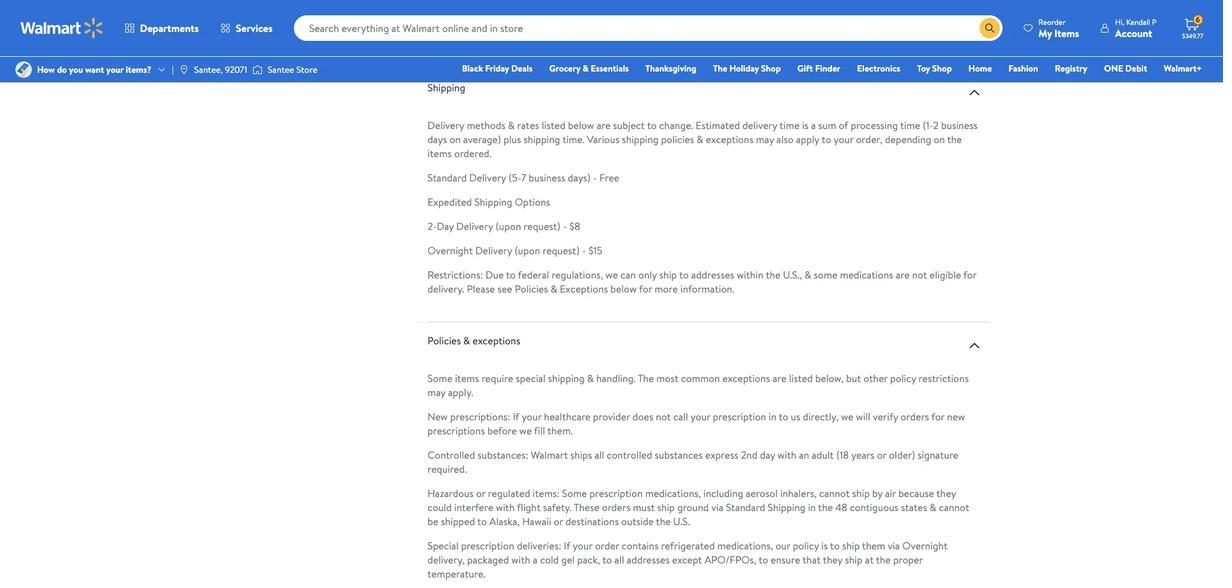 Task type: describe. For each thing, give the bounding box(es) containing it.
restrict
[[731, 1, 763, 15]]

grocery & essentials
[[549, 62, 629, 75]]

7
[[521, 171, 526, 185]]

0 horizontal spatial coverage
[[766, 1, 806, 15]]

aerosol
[[746, 486, 778, 500]]

to left ensure
[[759, 553, 769, 567]]

the inside special prescription deliveries: if your order contains refrigerated medications, our policy is to ship them via overnight delivery, packaged with a cold gel pack, to all addresses except apo/fpos, to ensure that they ship at the proper temperature.
[[876, 553, 891, 567]]

& right 'grocery'
[[583, 62, 589, 75]]

0 horizontal spatial insurance
[[588, 0, 630, 1]]

in inside hazardous or regulated items: some prescription medications, including aerosol inhalers, cannot ship by air because they could interfere with flight safety. these orders must ship ground via standard shipping in the 48 contiguous states & cannot be shipped to alaska, hawaii or destinations outside the u.s.
[[808, 500, 816, 515]]

of inside if you're currently covered under an insurance plan, you may be eligible to take advantage of additional savings provided by using walmart mail order pharmacy. however, some insurance plans restrict coverage for receiving prescriptions through mail order, even when the prescription is covered for in-store pickup. please call your insurance company to verify coverage for your specific plan.​
[[823, 0, 832, 1]]

all inside special prescription deliveries: if your order contains refrigerated medications, our policy is to ship them via overnight delivery, packaged with a cold gel pack, to all addresses except apo/fpos, to ensure that they ship at the proper temperature.
[[615, 553, 624, 567]]

with inside controlled substances: walmart ships all controlled substances express 2nd day with an adult (18 years or older) signature required.
[[778, 448, 797, 462]]

addresses inside restrictions: due to federal regulations, we can only ship to addresses within the u.s., & some medications are not eligible for delivery. please see policies & exceptions below for more information.
[[692, 268, 735, 282]]

2
[[934, 118, 939, 132]]

days
[[428, 132, 447, 146]]

to right more
[[679, 268, 689, 282]]

2 horizontal spatial insurance
[[803, 15, 845, 29]]

some inside restrictions: due to federal regulations, we can only ship to addresses within the u.s., & some medications are not eligible for delivery. please see policies & exceptions below for more information.
[[814, 268, 838, 282]]

below inside restrictions: due to federal regulations, we can only ship to addresses within the u.s., & some medications are not eligible for delivery. please see policies & exceptions below for more information.
[[611, 282, 637, 296]]

are inside some items require special shipping & handling. the most common exceptions are listed below, but other policy restrictions may apply.
[[773, 371, 787, 385]]

the left 48
[[818, 500, 833, 515]]

your inside delivery methods & rates listed below are subject to change. estimated delivery time is a sum of processing time (1-2 business days on average) plus shipping time. various shipping policies & exceptions may also apply to your order, depending on the items ordered.​
[[834, 132, 854, 146]]

0 horizontal spatial cannot
[[820, 486, 850, 500]]

special prescription deliveries: if your order contains refrigerated medications, our policy is to ship them via overnight delivery, packaged with a cold gel pack, to all addresses except apo/fpos, to ensure that they ship at the proper temperature.
[[428, 539, 948, 581]]

thanksgiving link
[[640, 61, 703, 75]]

be inside hazardous or regulated items: some prescription medications, including aerosol inhalers, cannot ship by air because they could interfere with flight safety. these orders must ship ground via standard shipping in the 48 contiguous states & cannot be shipped to alaska, hawaii or destinations outside the u.s.
[[428, 515, 439, 529]]

at
[[865, 553, 874, 567]]

pickup.
[[699, 15, 730, 29]]

is inside if you're currently covered under an insurance plan, you may be eligible to take advantage of additional savings provided by using walmart mail order pharmacy. however, some insurance plans restrict coverage for receiving prescriptions through mail order, even when the prescription is covered for in-store pickup. please call your insurance company to verify coverage for your specific plan.​
[[599, 15, 606, 29]]

delivery down expedited shipping options​
[[456, 219, 493, 233]]

refrigerated
[[661, 539, 715, 553]]

prescriptions:
[[450, 410, 511, 424]]

apply
[[796, 132, 820, 146]]

medications, inside hazardous or regulated items: some prescription medications, including aerosol inhalers, cannot ship by air because they could interfere with flight safety. these orders must ship ground via standard shipping in the 48 contiguous states & cannot be shipped to alaska, hawaii or destinations outside the u.s.
[[645, 486, 701, 500]]

sum
[[819, 118, 837, 132]]

home
[[969, 62, 992, 75]]

regulated
[[488, 486, 530, 500]]

some inside hazardous or regulated items: some prescription medications, including aerosol inhalers, cannot ship by air because they could interfere with flight safety. these orders must ship ground via standard shipping in the 48 contiguous states & cannot be shipped to alaska, hawaii or destinations outside the u.s.
[[562, 486, 587, 500]]

hazardous or regulated items: some prescription medications, including aerosol inhalers, cannot ship by air because they could interfere with flight safety. these orders must ship ground via standard shipping in the 48 contiguous states & cannot be shipped to alaska, hawaii or destinations outside the u.s.
[[428, 486, 970, 529]]

0 vertical spatial request)
[[524, 219, 561, 233]]

& right u.s.,
[[805, 268, 812, 282]]

prescription inside special prescription deliveries: if your order contains refrigerated medications, our policy is to ship them via overnight delivery, packaged with a cold gel pack, to all addresses except apo/fpos, to ensure that they ship at the proper temperature.
[[461, 539, 515, 553]]

1 vertical spatial business
[[529, 171, 566, 185]]

shipping right 'various' on the top of the page
[[622, 132, 659, 146]]

the left u.s.
[[656, 515, 671, 529]]

but
[[847, 371, 861, 385]]

controlled substances: walmart ships all controlled substances express 2nd day with an adult (18 years or older) signature required.
[[428, 448, 959, 476]]

adult
[[812, 448, 834, 462]]

policies
[[661, 132, 694, 146]]

hi, kendall p account
[[1115, 16, 1157, 40]]

the inside if you're currently covered under an insurance plan, you may be eligible to take advantage of additional savings provided by using walmart mail order pharmacy. however, some insurance plans restrict coverage for receiving prescriptions through mail order, even when the prescription is covered for in-store pickup. please call your insurance company to verify coverage for your specific plan.​
[[526, 15, 541, 29]]

change.
[[659, 118, 693, 132]]

ship left them
[[843, 539, 860, 553]]

walmart inside if you're currently covered under an insurance plan, you may be eligible to take advantage of additional savings provided by using walmart mail order pharmacy. however, some insurance plans restrict coverage for receiving prescriptions through mail order, even when the prescription is covered for in-store pickup. please call your insurance company to verify coverage for your specific plan.​
[[453, 1, 490, 15]]

finder
[[815, 62, 841, 75]]

to down savings
[[889, 15, 899, 29]]

store
[[296, 63, 318, 76]]

prescription inside hazardous or regulated items: some prescription medications, including aerosol inhalers, cannot ship by air because they could interfere with flight safety. these orders must ship ground via standard shipping in the 48 contiguous states & cannot be shipped to alaska, hawaii or destinations outside the u.s.
[[590, 486, 643, 500]]

policy inside some items require special shipping & handling. the most common exceptions are listed below, but other policy restrictions may apply.
[[890, 371, 917, 385]]

time.
[[563, 132, 585, 146]]

common
[[681, 371, 720, 385]]

if inside 'new prescriptions: if your healthcare provider does not call your prescription in to us directly, we will verify orders for new prescriptions before we fill them.'
[[513, 410, 519, 424]]

registry link
[[1050, 61, 1094, 75]]

also
[[777, 132, 794, 146]]

your left the specific
[[443, 29, 463, 43]]

the inside some items require special shipping & handling. the most common exceptions are listed below, but other policy restrictions may apply.
[[638, 371, 654, 385]]

delivery up due
[[475, 243, 512, 258]]

92071
[[225, 63, 247, 76]]

via inside special prescription deliveries: if your order contains refrigerated medications, our policy is to ship them via overnight delivery, packaged with a cold gel pack, to all addresses except apo/fpos, to ensure that they ship at the proper temperature.
[[888, 539, 900, 553]]

1 horizontal spatial insurance
[[661, 1, 703, 15]]

may inside if you're currently covered under an insurance plan, you may be eligible to take advantage of additional savings provided by using walmart mail order pharmacy. however, some insurance plans restrict coverage for receiving prescriptions through mail order, even when the prescription is covered for in-store pickup. please call your insurance company to verify coverage for your specific plan.​
[[674, 0, 692, 1]]

toy shop link
[[912, 61, 958, 75]]

by inside if you're currently covered under an insurance plan, you may be eligible to take advantage of additional savings provided by using walmart mail order pharmacy. however, some insurance plans restrict coverage for receiving prescriptions through mail order, even when the prescription is covered for in-store pickup. please call your insurance company to verify coverage for your specific plan.​
[[956, 0, 966, 1]]

account
[[1115, 26, 1153, 40]]

& right federal
[[551, 282, 558, 296]]

with inside special prescription deliveries: if your order contains refrigerated medications, our policy is to ship them via overnight delivery, packaged with a cold gel pack, to all addresses except apo/fpos, to ensure that they ship at the proper temperature.
[[512, 553, 531, 567]]

new
[[428, 410, 448, 424]]

to right apply
[[822, 132, 832, 146]]

gel
[[562, 553, 575, 567]]

to left take
[[742, 0, 752, 1]]

to inside hazardous or regulated items: some prescription medications, including aerosol inhalers, cannot ship by air because they could interfere with flight safety. these orders must ship ground via standard shipping in the 48 contiguous states & cannot be shipped to alaska, hawaii or destinations outside the u.s.
[[478, 515, 487, 529]]

items inside delivery methods & rates listed below are subject to change. estimated delivery time is a sum of processing time (1-2 business days on average) plus shipping time. various shipping policies & exceptions may also apply to your order, depending on the items ordered.​
[[428, 146, 452, 160]]

the inside the holiday shop link
[[713, 62, 728, 75]]

listed inside delivery methods & rates listed below are subject to change. estimated delivery time is a sum of processing time (1-2 business days on average) plus shipping time. various shipping policies & exceptions may also apply to your order, depending on the items ordered.​
[[542, 118, 566, 132]]

1 horizontal spatial covered
[[608, 15, 644, 29]]

order
[[595, 539, 619, 553]]

my
[[1039, 26, 1052, 40]]

policies inside restrictions: due to federal regulations, we can only ship to addresses within the u.s., & some medications are not eligible for delivery. please see policies & exceptions below for more information.
[[515, 282, 548, 296]]

shipping right plus
[[524, 132, 560, 146]]

call inside if you're currently covered under an insurance plan, you may be eligible to take advantage of additional savings provided by using walmart mail order pharmacy. however, some insurance plans restrict coverage for receiving prescriptions through mail order, even when the prescription is covered for in-store pickup. please call your insurance company to verify coverage for your specific plan.​
[[763, 15, 778, 29]]

1 vertical spatial -
[[563, 219, 567, 233]]

want
[[85, 63, 104, 76]]

free
[[600, 171, 620, 185]]

cold
[[540, 553, 559, 567]]

if inside special prescription deliveries: if your order contains refrigerated medications, our policy is to ship them via overnight delivery, packaged with a cold gel pack, to all addresses except apo/fpos, to ensure that they ship at the proper temperature.
[[564, 539, 571, 553]]

registry
[[1055, 62, 1088, 75]]

ship right 48
[[853, 486, 870, 500]]

& up apply.
[[464, 334, 470, 348]]

(5-
[[509, 171, 521, 185]]

kendall
[[1127, 16, 1151, 27]]

& inside some items require special shipping & handling. the most common exceptions are listed below, but other policy restrictions may apply.
[[587, 371, 594, 385]]

healthcare
[[544, 410, 591, 424]]

before
[[488, 424, 517, 438]]

substances:
[[478, 448, 529, 462]]

0 horizontal spatial policies
[[428, 334, 461, 348]]

how do you want your items?
[[37, 63, 152, 76]]

restrictions:
[[428, 268, 483, 282]]

expedited shipping options​
[[428, 195, 550, 209]]

required.
[[428, 462, 467, 476]]

medications
[[840, 268, 894, 282]]

one debit link
[[1099, 61, 1153, 75]]

1 vertical spatial request)
[[543, 243, 580, 258]]

0 horizontal spatial you
[[69, 63, 83, 76]]

the inside delivery methods & rates listed below are subject to change. estimated delivery time is a sum of processing time (1-2 business days on average) plus shipping time. various shipping policies & exceptions may also apply to your order, depending on the items ordered.​
[[948, 132, 962, 146]]

shop inside toy shop link
[[933, 62, 952, 75]]

you inside if you're currently covered under an insurance plan, you may be eligible to take advantage of additional savings provided by using walmart mail order pharmacy. however, some insurance plans restrict coverage for receiving prescriptions through mail order, even when the prescription is covered for in-store pickup. please call your insurance company to verify coverage for your specific plan.​
[[656, 0, 672, 1]]

medications, inside special prescription deliveries: if your order contains refrigerated medications, our policy is to ship them via overnight delivery, packaged with a cold gel pack, to all addresses except apo/fpos, to ensure that they ship at the proper temperature.
[[718, 539, 773, 553]]

santee, 92071
[[194, 63, 247, 76]]

may inside delivery methods & rates listed below are subject to change. estimated delivery time is a sum of processing time (1-2 business days on average) plus shipping time. various shipping policies & exceptions may also apply to your order, depending on the items ordered.​
[[756, 132, 774, 146]]

for inside 'new prescriptions: if your healthcare provider does not call your prescription in to us directly, we will verify orders for new prescriptions before we fill them.'
[[932, 410, 945, 424]]

2 horizontal spatial we
[[841, 410, 854, 424]]

hawaii
[[522, 515, 551, 529]]

expedited
[[428, 195, 472, 209]]

1 vertical spatial (upon
[[515, 243, 540, 258]]

1 vertical spatial exceptions
[[473, 334, 520, 348]]

2 vertical spatial or
[[554, 515, 563, 529]]

u.s.,
[[783, 268, 802, 282]]

1 vertical spatial shipping
[[475, 195, 513, 209]]

listed inside some items require special shipping & handling. the most common exceptions are listed below, but other policy restrictions may apply.
[[789, 371, 813, 385]]

2-day delivery (upon request) - $8​
[[428, 219, 580, 233]]

exceptions inside some items require special shipping & handling. the most common exceptions are listed below, but other policy restrictions may apply.
[[723, 371, 770, 385]]

services
[[236, 21, 273, 35]]

provider
[[593, 410, 630, 424]]

(18
[[837, 448, 849, 462]]

plus
[[504, 132, 521, 146]]

Walmart Site-Wide search field
[[294, 15, 1003, 41]]

items
[[1055, 26, 1080, 40]]

items inside some items require special shipping & handling. the most common exceptions are listed below, but other policy restrictions may apply.
[[455, 371, 479, 385]]

some items require special shipping & handling. the most common exceptions are listed below, but other policy restrictions may apply.
[[428, 371, 969, 399]]

0 horizontal spatial overnight
[[428, 243, 473, 258]]

shipping image
[[967, 85, 983, 100]]

them.
[[548, 424, 573, 438]]

fashion
[[1009, 62, 1039, 75]]

0 vertical spatial standard
[[428, 171, 467, 185]]

controlled
[[607, 448, 652, 462]]

items?
[[126, 63, 152, 76]]

hazardous
[[428, 486, 474, 500]]

1 horizontal spatial -
[[582, 243, 586, 258]]

to right due
[[506, 268, 516, 282]]

order
[[514, 1, 540, 15]]

 image for santee, 92071
[[179, 65, 189, 75]]

debit
[[1126, 62, 1148, 75]]

pharmacy.
[[543, 1, 588, 15]]

through
[[927, 1, 962, 15]]

store
[[674, 15, 697, 29]]

ships
[[571, 448, 592, 462]]

$349.77
[[1183, 31, 1204, 40]]

0 horizontal spatial covered
[[509, 0, 545, 1]]

prescription inside 'new prescriptions: if your healthcare provider does not call your prescription in to us directly, we will verify orders for new prescriptions before we fill them.'
[[713, 410, 766, 424]]

services button
[[210, 13, 284, 43]]

older)
[[889, 448, 916, 462]]

policy inside special prescription deliveries: if your order contains refrigerated medications, our policy is to ship them via overnight delivery, packaged with a cold gel pack, to all addresses except apo/fpos, to ensure that they ship at the proper temperature.
[[793, 539, 819, 553]]

us
[[791, 410, 801, 424]]

the holiday shop link
[[708, 61, 787, 75]]

1 on from the left
[[450, 132, 461, 146]]

new
[[947, 410, 965, 424]]

flight
[[517, 500, 541, 515]]

rates
[[517, 118, 539, 132]]

business inside delivery methods & rates listed below are subject to change. estimated delivery time is a sum of processing time (1-2 business days on average) plus shipping time. various shipping policies & exceptions may also apply to your order, depending on the items ordered.​
[[941, 118, 978, 132]]

delivery methods & rates listed below are subject to change. estimated delivery time is a sum of processing time (1-2 business days on average) plus shipping time. various shipping policies & exceptions may also apply to your order, depending on the items ordered.​
[[428, 118, 978, 160]]

in inside 'new prescriptions: if your healthcare provider does not call your prescription in to us directly, we will verify orders for new prescriptions before we fill them.'
[[769, 410, 777, 424]]

be inside if you're currently covered under an insurance plan, you may be eligible to take advantage of additional savings provided by using walmart mail order pharmacy. however, some insurance plans restrict coverage for receiving prescriptions through mail order, even when the prescription is covered for in-store pickup. please call your insurance company to verify coverage for your specific plan.​
[[695, 0, 706, 1]]

walmart image
[[20, 18, 104, 38]]

shipped
[[441, 515, 475, 529]]

is inside special prescription deliveries: if your order contains refrigerated medications, our policy is to ship them via overnight delivery, packaged with a cold gel pack, to all addresses except apo/fpos, to ensure that they ship at the proper temperature.
[[822, 539, 828, 553]]

prescriptions inside 'new prescriptions: if your healthcare provider does not call your prescription in to us directly, we will verify orders for new prescriptions before we fill them.'
[[428, 424, 485, 438]]

some inside some items require special shipping & handling. the most common exceptions are listed below, but other policy restrictions may apply.
[[428, 371, 453, 385]]

order, inside if you're currently covered under an insurance plan, you may be eligible to take advantage of additional savings provided by using walmart mail order pharmacy. however, some insurance plans restrict coverage for receiving prescriptions through mail order, even when the prescription is covered for in-store pickup. please call your insurance company to verify coverage for your specific plan.​
[[448, 15, 475, 29]]

of inside delivery methods & rates listed below are subject to change. estimated delivery time is a sum of processing time (1-2 business days on average) plus shipping time. various shipping policies & exceptions may also apply to your order, depending on the items ordered.​
[[839, 118, 849, 132]]

most
[[657, 371, 679, 385]]

policies & exceptions
[[428, 334, 520, 348]]

provided
[[914, 0, 953, 1]]

restrictions
[[919, 371, 969, 385]]



Task type: vqa. For each thing, say whether or not it's contained in the screenshot.
Seller associated with Little Live Pets, Lil' Turtle Rip Swirl, Interactive Turtle, Moves Like A Real Turtle, Ages 4 image at the left of page
no



Task type: locate. For each thing, give the bounding box(es) containing it.
via right them
[[888, 539, 900, 553]]

overnight inside special prescription deliveries: if your order contains refrigerated medications, our policy is to ship them via overnight delivery, packaged with a cold gel pack, to all addresses except apo/fpos, to ensure that they ship at the proper temperature.
[[903, 539, 948, 553]]

plans
[[706, 1, 728, 15]]

an right the under at the left top of the page
[[575, 0, 585, 1]]

&
[[583, 62, 589, 75], [508, 118, 515, 132], [697, 132, 704, 146], [805, 268, 812, 282], [551, 282, 558, 296], [464, 334, 470, 348], [587, 371, 594, 385], [930, 500, 937, 515]]

an left adult
[[799, 448, 810, 462]]

1 horizontal spatial not
[[912, 268, 928, 282]]

with right "day"
[[778, 448, 797, 462]]

1 vertical spatial not
[[656, 410, 671, 424]]

your left them.
[[522, 410, 542, 424]]

(upon
[[496, 219, 521, 233], [515, 243, 540, 258]]

walmart down fill
[[531, 448, 568, 462]]

0 horizontal spatial in
[[769, 410, 777, 424]]

an inside if you're currently covered under an insurance plan, you may be eligible to take advantage of additional savings provided by using walmart mail order pharmacy. however, some insurance plans restrict coverage for receiving prescriptions through mail order, even when the prescription is covered for in-store pickup. please call your insurance company to verify coverage for your specific plan.​
[[575, 0, 585, 1]]

1 horizontal spatial please
[[732, 15, 761, 29]]

2-
[[428, 219, 437, 233]]

1 horizontal spatial you
[[656, 0, 672, 1]]

0 horizontal spatial is
[[599, 15, 606, 29]]

1 horizontal spatial the
[[713, 62, 728, 75]]

overnight down states
[[903, 539, 948, 553]]

& left rates
[[508, 118, 515, 132]]

2 horizontal spatial or
[[877, 448, 887, 462]]

may inside some items require special shipping & handling. the most common exceptions are listed below, but other policy restrictions may apply.
[[428, 385, 446, 399]]

if left you're
[[428, 0, 434, 1]]

0 vertical spatial if
[[428, 0, 434, 1]]

0 horizontal spatial they
[[823, 553, 843, 567]]

1 vertical spatial standard
[[726, 500, 766, 515]]

cannot right states
[[939, 500, 970, 515]]

regulations,
[[552, 268, 603, 282]]

shipping
[[524, 132, 560, 146], [622, 132, 659, 146], [548, 371, 585, 385]]

0 vertical spatial orders
[[901, 410, 930, 424]]

 image right the 92071
[[252, 63, 263, 76]]

48
[[836, 500, 848, 515]]

fashion link
[[1003, 61, 1044, 75]]

see
[[498, 282, 513, 296]]

they inside special prescription deliveries: if your order contains refrigerated medications, our policy is to ship them via overnight delivery, packaged with a cold gel pack, to all addresses except apo/fpos, to ensure that they ship at the proper temperature.
[[823, 553, 843, 567]]

0 vertical spatial -
[[593, 171, 597, 185]]

2 horizontal spatial -
[[593, 171, 597, 185]]

& left handling.
[[587, 371, 594, 385]]

eligible inside restrictions: due to federal regulations, we can only ship to addresses within the u.s., & some medications are not eligible for delivery. please see policies & exceptions below for more information.
[[930, 268, 962, 282]]

black friday deals link
[[456, 61, 539, 75]]

0 horizontal spatial medications,
[[645, 486, 701, 500]]

santee store
[[268, 63, 318, 76]]

be left shipped
[[428, 515, 439, 529]]

walmart inside controlled substances: walmart ships all controlled substances express 2nd day with an adult (18 years or older) signature required.
[[531, 448, 568, 462]]

please inside restrictions: due to federal regulations, we can only ship to addresses within the u.s., & some medications are not eligible for delivery. please see policies & exceptions below for more information.
[[467, 282, 495, 296]]

are inside delivery methods & rates listed below are subject to change. estimated delivery time is a sum of processing time (1-2 business days on average) plus shipping time. various shipping policies & exceptions may also apply to your order, depending on the items ordered.​
[[597, 118, 611, 132]]

0 vertical spatial covered
[[509, 0, 545, 1]]

shipping right special
[[548, 371, 585, 385]]

1 vertical spatial by
[[873, 486, 883, 500]]

 image
[[252, 63, 263, 76], [179, 65, 189, 75]]

is
[[599, 15, 606, 29], [802, 118, 809, 132], [822, 539, 828, 553]]

reorder my items
[[1039, 16, 1080, 40]]

1 vertical spatial some
[[562, 486, 587, 500]]

0 vertical spatial the
[[713, 62, 728, 75]]

 image
[[15, 61, 32, 78]]

0 horizontal spatial  image
[[179, 65, 189, 75]]

gift finder link
[[792, 61, 847, 75]]

1 vertical spatial walmart
[[531, 448, 568, 462]]

how
[[37, 63, 55, 76]]

2 vertical spatial exceptions
[[723, 371, 770, 385]]

exceptions right the policies
[[706, 132, 754, 146]]

call down some items require special shipping & handling. the most common exceptions are listed below, but other policy restrictions may apply.
[[674, 410, 688, 424]]

0 vertical spatial they
[[937, 486, 956, 500]]

all right pack,
[[615, 553, 624, 567]]

call
[[763, 15, 778, 29], [674, 410, 688, 424]]

delivery up ordered.​
[[428, 118, 464, 132]]

orders
[[901, 410, 930, 424], [602, 500, 631, 515]]

1 horizontal spatial of
[[839, 118, 849, 132]]

call down take
[[763, 15, 778, 29]]

0 horizontal spatial shop
[[761, 62, 781, 75]]

call inside 'new prescriptions: if your healthcare provider does not call your prescription in to us directly, we will verify orders for new prescriptions before we fill them.'
[[674, 410, 688, 424]]

are left subject
[[597, 118, 611, 132]]

- left "$8​" at the top of the page
[[563, 219, 567, 233]]

ship left the at
[[845, 553, 863, 567]]

to right pack,
[[603, 553, 612, 567]]

shop right toy
[[933, 62, 952, 75]]

with left the cold
[[512, 553, 531, 567]]

prescription inside if you're currently covered under an insurance plan, you may be eligible to take advantage of additional savings provided by using walmart mail order pharmacy. however, some insurance plans restrict coverage for receiving prescriptions through mail order, even when the prescription is covered for in-store pickup. please call your insurance company to verify coverage for your specific plan.​
[[544, 15, 597, 29]]

(upon up "overnight delivery (upon request) - $15​"
[[496, 219, 521, 233]]

1 vertical spatial eligible
[[930, 268, 962, 282]]

the left most
[[638, 371, 654, 385]]

with inside hazardous or regulated items: some prescription medications, including aerosol inhalers, cannot ship by air because they could interfere with flight safety. these orders must ship ground via standard shipping in the 48 contiguous states & cannot be shipped to alaska, hawaii or destinations outside the u.s.
[[496, 500, 515, 515]]

1 vertical spatial orders
[[602, 500, 631, 515]]

verify
[[902, 15, 927, 29], [873, 410, 898, 424]]

orders inside 'new prescriptions: if your healthcare provider does not call your prescription in to us directly, we will verify orders for new prescriptions before we fill them.'
[[901, 410, 930, 424]]

covered down plan,
[[608, 15, 644, 29]]

with left "flight"
[[496, 500, 515, 515]]

0 horizontal spatial below
[[568, 118, 594, 132]]

1 horizontal spatial orders
[[901, 410, 930, 424]]

gift finder
[[798, 62, 841, 75]]

may left also
[[756, 132, 774, 146]]

overnight down day
[[428, 243, 473, 258]]

estimated
[[696, 118, 740, 132]]

will
[[856, 410, 871, 424]]

verify down savings
[[902, 15, 927, 29]]

does
[[633, 410, 654, 424]]

day
[[437, 219, 454, 233]]

0 vertical spatial items
[[428, 146, 452, 160]]

to
[[742, 0, 752, 1], [889, 15, 899, 29], [647, 118, 657, 132], [822, 132, 832, 146], [506, 268, 516, 282], [679, 268, 689, 282], [779, 410, 789, 424], [478, 515, 487, 529], [830, 539, 840, 553], [603, 553, 612, 567], [759, 553, 769, 567]]

0 horizontal spatial a
[[533, 553, 538, 567]]

1 horizontal spatial medications,
[[718, 539, 773, 553]]

are left 'below,'
[[773, 371, 787, 385]]

below left only on the top of the page
[[611, 282, 637, 296]]

1 vertical spatial policies
[[428, 334, 461, 348]]

1 vertical spatial order,
[[856, 132, 883, 146]]

our
[[776, 539, 791, 553]]

within
[[737, 268, 764, 282]]

1 vertical spatial the
[[638, 371, 654, 385]]

& right states
[[930, 500, 937, 515]]

standard right ground
[[726, 500, 766, 515]]

0 vertical spatial (upon
[[496, 219, 521, 233]]

addresses left within at the right
[[692, 268, 735, 282]]

your down some items require special shipping & handling. the most common exceptions are listed below, but other policy restrictions may apply.
[[691, 410, 711, 424]]

coverage down provided
[[929, 15, 970, 29]]

orders up older)
[[901, 410, 930, 424]]

is inside delivery methods & rates listed below are subject to change. estimated delivery time is a sum of processing time (1-2 business days on average) plus shipping time. various shipping policies & exceptions may also apply to your order, depending on the items ordered.​
[[802, 118, 809, 132]]

1 vertical spatial with
[[496, 500, 515, 515]]

if you're currently covered under an insurance plan, you may be eligible to take advantage of additional savings provided by using walmart mail order pharmacy. however, some insurance plans restrict coverage for receiving prescriptions through mail order, even when the prescription is covered for in-store pickup. please call your insurance company to verify coverage for your specific plan.​
[[428, 0, 970, 43]]

insurance down advantage
[[803, 15, 845, 29]]

delivery inside delivery methods & rates listed below are subject to change. estimated delivery time is a sum of processing time (1-2 business days on average) plus shipping time. various shipping policies & exceptions may also apply to your order, depending on the items ordered.​
[[428, 118, 464, 132]]

0 vertical spatial may
[[674, 0, 692, 1]]

your down advantage
[[780, 15, 800, 29]]

be
[[695, 0, 706, 1], [428, 515, 439, 529]]

0 horizontal spatial call
[[674, 410, 688, 424]]

are right medications
[[896, 268, 910, 282]]

1 horizontal spatial verify
[[902, 15, 927, 29]]

0 horizontal spatial be
[[428, 515, 439, 529]]

contiguous
[[850, 500, 899, 515]]

special
[[428, 539, 459, 553]]

methods
[[467, 118, 506, 132]]

your inside special prescription deliveries: if your order contains refrigerated medications, our policy is to ship them via overnight delivery, packaged with a cold gel pack, to all addresses except apo/fpos, to ensure that they ship at the proper temperature.
[[573, 539, 593, 553]]

some
[[428, 371, 453, 385], [562, 486, 587, 500]]

or right hawaii
[[554, 515, 563, 529]]

1 horizontal spatial cannot
[[939, 500, 970, 515]]

proper
[[894, 553, 923, 567]]

verify inside if you're currently covered under an insurance plan, you may be eligible to take advantage of additional savings provided by using walmart mail order pharmacy. however, some insurance plans restrict coverage for receiving prescriptions through mail order, even when the prescription is covered for in-store pickup. please call your insurance company to verify coverage for your specific plan.​
[[902, 15, 927, 29]]

safety.
[[543, 500, 572, 515]]

under
[[547, 0, 573, 1]]

alaska,
[[490, 515, 520, 529]]

due
[[486, 268, 504, 282]]

2 horizontal spatial if
[[564, 539, 571, 553]]

standard delivery (5-7 business days) - free
[[428, 171, 620, 185]]

not
[[912, 268, 928, 282], [656, 410, 671, 424]]

them
[[862, 539, 886, 553]]

they right the because
[[937, 486, 956, 500]]

shipping inside hazardous or regulated items: some prescription medications, including aerosol inhalers, cannot ship by air because they could interfere with flight safety. these orders must ship ground via standard shipping in the 48 contiguous states & cannot be shipped to alaska, hawaii or destinations outside the u.s.
[[768, 500, 806, 515]]

0 horizontal spatial eligible
[[708, 0, 740, 1]]

1 horizontal spatial policy
[[890, 371, 917, 385]]

2 vertical spatial if
[[564, 539, 571, 553]]

1 vertical spatial or
[[476, 486, 486, 500]]

0 vertical spatial business
[[941, 118, 978, 132]]

your left order
[[573, 539, 593, 553]]

0 vertical spatial walmart
[[453, 1, 490, 15]]

they inside hazardous or regulated items: some prescription medications, including aerosol inhalers, cannot ship by air because they could interfere with flight safety. these orders must ship ground via standard shipping in the 48 contiguous states & cannot be shipped to alaska, hawaii or destinations outside the u.s.
[[937, 486, 956, 500]]

additional
[[835, 0, 878, 1]]

prescriptions left through
[[867, 1, 924, 15]]

toy shop
[[917, 62, 952, 75]]

order, inside delivery methods & rates listed below are subject to change. estimated delivery time is a sum of processing time (1-2 business days on average) plus shipping time. various shipping policies & exceptions may also apply to your order, depending on the items ordered.​
[[856, 132, 883, 146]]

some right 'items:'
[[562, 486, 587, 500]]

1 vertical spatial covered
[[608, 15, 644, 29]]

1 horizontal spatial standard
[[726, 500, 766, 515]]

your right 'want'
[[106, 63, 124, 76]]

listed
[[542, 118, 566, 132], [789, 371, 813, 385]]

2 vertical spatial may
[[428, 385, 446, 399]]

below,
[[816, 371, 844, 385]]

shop inside the holiday shop link
[[761, 62, 781, 75]]

1 horizontal spatial an
[[799, 448, 810, 462]]

day
[[760, 448, 775, 462]]

ship inside restrictions: due to federal regulations, we can only ship to addresses within the u.s., & some medications are not eligible for delivery. please see policies & exceptions below for more information.
[[660, 268, 677, 282]]

1 vertical spatial listed
[[789, 371, 813, 385]]

1 time from the left
[[780, 118, 800, 132]]

may up store
[[674, 0, 692, 1]]

the right the 2
[[948, 132, 962, 146]]

0 horizontal spatial may
[[428, 385, 446, 399]]

prescription up outside
[[590, 486, 643, 500]]

to right that
[[830, 539, 840, 553]]

for
[[809, 1, 822, 15], [646, 15, 659, 29], [428, 29, 441, 43], [964, 268, 977, 282], [639, 282, 652, 296], [932, 410, 945, 424]]

addresses inside special prescription deliveries: if your order contains refrigerated medications, our policy is to ship them via overnight delivery, packaged with a cold gel pack, to all addresses except apo/fpos, to ensure that they ship at the proper temperature.
[[627, 553, 670, 567]]

destinations
[[566, 515, 619, 529]]

to inside 'new prescriptions: if your healthcare provider does not call your prescription in to us directly, we will verify orders for new prescriptions before we fill them.'
[[779, 410, 789, 424]]

0 vertical spatial order,
[[448, 15, 475, 29]]

& right the policies
[[697, 132, 704, 146]]

friday
[[485, 62, 509, 75]]

0 vertical spatial prescriptions
[[867, 1, 924, 15]]

orders inside hazardous or regulated items: some prescription medications, including aerosol inhalers, cannot ship by air because they could interfere with flight safety. these orders must ship ground via standard shipping in the 48 contiguous states & cannot be shipped to alaska, hawaii or destinations outside the u.s.
[[602, 500, 631, 515]]

2 on from the left
[[934, 132, 945, 146]]

delivery up expedited shipping options​
[[469, 171, 506, 185]]

listed left 'below,'
[[789, 371, 813, 385]]

0 vertical spatial policy
[[890, 371, 917, 385]]

below inside delivery methods & rates listed below are subject to change. estimated delivery time is a sum of processing time (1-2 business days on average) plus shipping time. various shipping policies & exceptions may also apply to your order, depending on the items ordered.​
[[568, 118, 594, 132]]

1 horizontal spatial listed
[[789, 371, 813, 385]]

1 horizontal spatial some
[[562, 486, 587, 500]]

1 horizontal spatial we
[[606, 268, 618, 282]]

search icon image
[[985, 23, 995, 33]]

is right that
[[822, 539, 828, 553]]

all inside controlled substances: walmart ships all controlled substances express 2nd day with an adult (18 years or older) signature required.
[[595, 448, 605, 462]]

please inside if you're currently covered under an insurance plan, you may be eligible to take advantage of additional savings provided by using walmart mail order pharmacy. however, some insurance plans restrict coverage for receiving prescriptions through mail order, even when the prescription is covered for in-store pickup. please call your insurance company to verify coverage for your specific plan.​
[[732, 15, 761, 29]]

company
[[847, 15, 887, 29]]

you right do on the top of the page
[[69, 63, 83, 76]]

1 horizontal spatial is
[[802, 118, 809, 132]]

exceptions inside delivery methods & rates listed below are subject to change. estimated delivery time is a sum of processing time (1-2 business days on average) plus shipping time. various shipping policies & exceptions may also apply to your order, depending on the items ordered.​
[[706, 132, 754, 146]]

0 vertical spatial call
[[763, 15, 778, 29]]

1 vertical spatial may
[[756, 132, 774, 146]]

0 vertical spatial is
[[599, 15, 606, 29]]

ordered.​
[[454, 146, 492, 160]]

overnight
[[428, 243, 473, 258], [903, 539, 948, 553]]

items
[[428, 146, 452, 160], [455, 371, 479, 385]]

if inside if you're currently covered under an insurance plan, you may be eligible to take advantage of additional savings provided by using walmart mail order pharmacy. however, some insurance plans restrict coverage for receiving prescriptions through mail order, even when the prescription is covered for in-store pickup. please call your insurance company to verify coverage for your specific plan.​
[[428, 0, 434, 1]]

& inside hazardous or regulated items: some prescription medications, including aerosol inhalers, cannot ship by air because they could interfere with flight safety. these orders must ship ground via standard shipping in the 48 contiguous states & cannot be shipped to alaska, hawaii or destinations outside the u.s.
[[930, 500, 937, 515]]

1 horizontal spatial coverage
[[929, 15, 970, 29]]

policy right other
[[890, 371, 917, 385]]

via inside hazardous or regulated items: some prescription medications, including aerosol inhalers, cannot ship by air because they could interfere with flight safety. these orders must ship ground via standard shipping in the 48 contiguous states & cannot be shipped to alaska, hawaii or destinations outside the u.s.
[[712, 500, 724, 515]]

1 vertical spatial in
[[808, 500, 816, 515]]

or inside controlled substances: walmart ships all controlled substances express 2nd day with an adult (18 years or older) signature required.
[[877, 448, 887, 462]]

not inside 'new prescriptions: if your healthcare provider does not call your prescription in to us directly, we will verify orders for new prescriptions before we fill them.'
[[656, 410, 671, 424]]

grocery
[[549, 62, 581, 75]]

substances
[[655, 448, 703, 462]]

we left "can" at the right of the page
[[606, 268, 618, 282]]

by left air
[[873, 486, 883, 500]]

2 horizontal spatial shipping
[[768, 500, 806, 515]]

we inside restrictions: due to federal regulations, we can only ship to addresses within the u.s., & some medications are not eligible for delivery. please see policies & exceptions below for more information.
[[606, 268, 618, 282]]

shipping
[[428, 80, 466, 95], [475, 195, 513, 209], [768, 500, 806, 515]]

some inside if you're currently covered under an insurance plan, you may be eligible to take advantage of additional savings provided by using walmart mail order pharmacy. however, some insurance plans restrict coverage for receiving prescriptions through mail order, even when the prescription is covered for in-store pickup. please call your insurance company to verify coverage for your specific plan.​
[[635, 1, 659, 15]]

0 horizontal spatial walmart
[[453, 1, 490, 15]]

an inside controlled substances: walmart ships all controlled substances express 2nd day with an adult (18 years or older) signature required.
[[799, 448, 810, 462]]

0 vertical spatial are
[[597, 118, 611, 132]]

because
[[899, 486, 935, 500]]

0 horizontal spatial on
[[450, 132, 461, 146]]

0 vertical spatial verify
[[902, 15, 927, 29]]

one debit
[[1104, 62, 1148, 75]]

Search search field
[[294, 15, 1003, 41]]

2 vertical spatial shipping
[[768, 500, 806, 515]]

(upon up federal
[[515, 243, 540, 258]]

controlled
[[428, 448, 475, 462]]

mail
[[493, 1, 511, 15]]

0 horizontal spatial not
[[656, 410, 671, 424]]

not inside restrictions: due to federal regulations, we can only ship to addresses within the u.s., & some medications are not eligible for delivery. please see policies & exceptions below for more information.
[[912, 268, 928, 282]]

on right (1-
[[934, 132, 945, 146]]

items left 'require'
[[455, 371, 479, 385]]

prescription down alaska, at bottom left
[[461, 539, 515, 553]]

black friday deals
[[462, 62, 533, 75]]

1 horizontal spatial order,
[[856, 132, 883, 146]]

0 vertical spatial with
[[778, 448, 797, 462]]

shipping inside some items require special shipping & handling. the most common exceptions are listed below, but other policy restrictions may apply.
[[548, 371, 585, 385]]

or
[[877, 448, 887, 462], [476, 486, 486, 500], [554, 515, 563, 529]]

states
[[901, 500, 928, 515]]

2 time from the left
[[901, 118, 921, 132]]

by inside hazardous or regulated items: some prescription medications, including aerosol inhalers, cannot ship by air because they could interfere with flight safety. these orders must ship ground via standard shipping in the 48 contiguous states & cannot be shipped to alaska, hawaii or destinations outside the u.s.
[[873, 486, 883, 500]]

ship right must
[[658, 500, 675, 515]]

could
[[428, 500, 452, 515]]

verify inside 'new prescriptions: if your healthcare provider does not call your prescription in to us directly, we will verify orders for new prescriptions before we fill them.'
[[873, 410, 898, 424]]

are inside restrictions: due to federal regulations, we can only ship to addresses within the u.s., & some medications are not eligible for delivery. please see policies & exceptions below for more information.
[[896, 268, 910, 282]]

0 vertical spatial addresses
[[692, 268, 735, 282]]

1 horizontal spatial shipping
[[475, 195, 513, 209]]

standard inside hazardous or regulated items: some prescription medications, including aerosol inhalers, cannot ship by air because they could interfere with flight safety. these orders must ship ground via standard shipping in the 48 contiguous states & cannot be shipped to alaska, hawaii or destinations outside the u.s.
[[726, 500, 766, 515]]

walmart
[[453, 1, 490, 15], [531, 448, 568, 462]]

eligible inside if you're currently covered under an insurance plan, you may be eligible to take advantage of additional savings provided by using walmart mail order pharmacy. however, some insurance plans restrict coverage for receiving prescriptions through mail order, even when the prescription is covered for in-store pickup. please call your insurance company to verify coverage for your specific plan.​
[[708, 0, 740, 1]]

or left the regulated
[[476, 486, 486, 500]]

years
[[852, 448, 875, 462]]

overnight delivery (upon request) - $15​
[[428, 243, 603, 258]]

0 vertical spatial shipping
[[428, 80, 466, 95]]

they right that
[[823, 553, 843, 567]]

1 vertical spatial you
[[69, 63, 83, 76]]

0 horizontal spatial all
[[595, 448, 605, 462]]

that
[[803, 553, 821, 567]]

standard up expedited
[[428, 171, 467, 185]]

0 horizontal spatial are
[[597, 118, 611, 132]]

except
[[672, 553, 702, 567]]

1 horizontal spatial prescriptions
[[867, 1, 924, 15]]

0 horizontal spatial if
[[428, 0, 434, 1]]

some right u.s.,
[[814, 268, 838, 282]]

1 shop from the left
[[761, 62, 781, 75]]

walmart up the specific
[[453, 1, 490, 15]]

0 horizontal spatial verify
[[873, 410, 898, 424]]

prescriptions inside if you're currently covered under an insurance plan, you may be eligible to take advantage of additional savings provided by using walmart mail order pharmacy. however, some insurance plans restrict coverage for receiving prescriptions through mail order, even when the prescription is covered for in-store pickup. please call your insurance company to verify coverage for your specific plan.​
[[867, 1, 924, 15]]

0 vertical spatial not
[[912, 268, 928, 282]]

electronics link
[[852, 61, 907, 75]]

1 vertical spatial overnight
[[903, 539, 948, 553]]

policies down delivery.
[[428, 334, 461, 348]]

the right the at
[[876, 553, 891, 567]]

please down take
[[732, 15, 761, 29]]

insurance left plan,
[[588, 0, 630, 1]]

1 horizontal spatial walmart
[[531, 448, 568, 462]]

in left us at the bottom right of page
[[769, 410, 777, 424]]

a inside delivery methods & rates listed below are subject to change. estimated delivery time is a sum of processing time (1-2 business days on average) plus shipping time. various shipping policies & exceptions may also apply to your order, depending on the items ordered.​
[[811, 118, 816, 132]]

we left will on the right of the page
[[841, 410, 854, 424]]

outside
[[622, 515, 654, 529]]

all right ships
[[595, 448, 605, 462]]

new prescriptions: if your healthcare provider does not call your prescription in to us directly, we will verify orders for new prescriptions before we fill them.
[[428, 410, 965, 438]]

can
[[621, 268, 636, 282]]

to right subject
[[647, 118, 657, 132]]

the inside restrictions: due to federal regulations, we can only ship to addresses within the u.s., & some medications are not eligible for delivery. please see policies & exceptions below for more information.
[[766, 268, 781, 282]]

medications, left 'our'
[[718, 539, 773, 553]]

shipping up 2-day delivery (upon request) - $8​ at the top left of the page
[[475, 195, 513, 209]]

your right apply
[[834, 132, 854, 146]]

0 horizontal spatial business
[[529, 171, 566, 185]]

2 horizontal spatial is
[[822, 539, 828, 553]]

request) down 'options​'
[[524, 219, 561, 233]]

may
[[674, 0, 692, 1], [756, 132, 774, 146], [428, 385, 446, 399]]

order, left depending
[[856, 132, 883, 146]]

santee,
[[194, 63, 223, 76]]

 image for santee store
[[252, 63, 263, 76]]

order, down you're
[[448, 15, 475, 29]]

temperature.
[[428, 567, 486, 581]]

0 horizontal spatial we
[[520, 424, 532, 438]]

a inside special prescription deliveries: if your order contains refrigerated medications, our policy is to ship them via overnight delivery, packaged with a cold gel pack, to all addresses except apo/fpos, to ensure that they ship at the proper temperature.
[[533, 553, 538, 567]]

santee
[[268, 63, 294, 76]]

policies & exceptions image
[[967, 338, 983, 353]]

exceptions
[[560, 282, 608, 296]]

1 horizontal spatial by
[[956, 0, 966, 1]]

0 vertical spatial a
[[811, 118, 816, 132]]

departments
[[140, 21, 199, 35]]

2 shop from the left
[[933, 62, 952, 75]]

exceptions up 'require'
[[473, 334, 520, 348]]

shipping down black
[[428, 80, 466, 95]]

is right the pharmacy.
[[599, 15, 606, 29]]

signature
[[918, 448, 959, 462]]

using
[[428, 1, 451, 15]]

exceptions
[[706, 132, 754, 146], [473, 334, 520, 348], [723, 371, 770, 385]]



